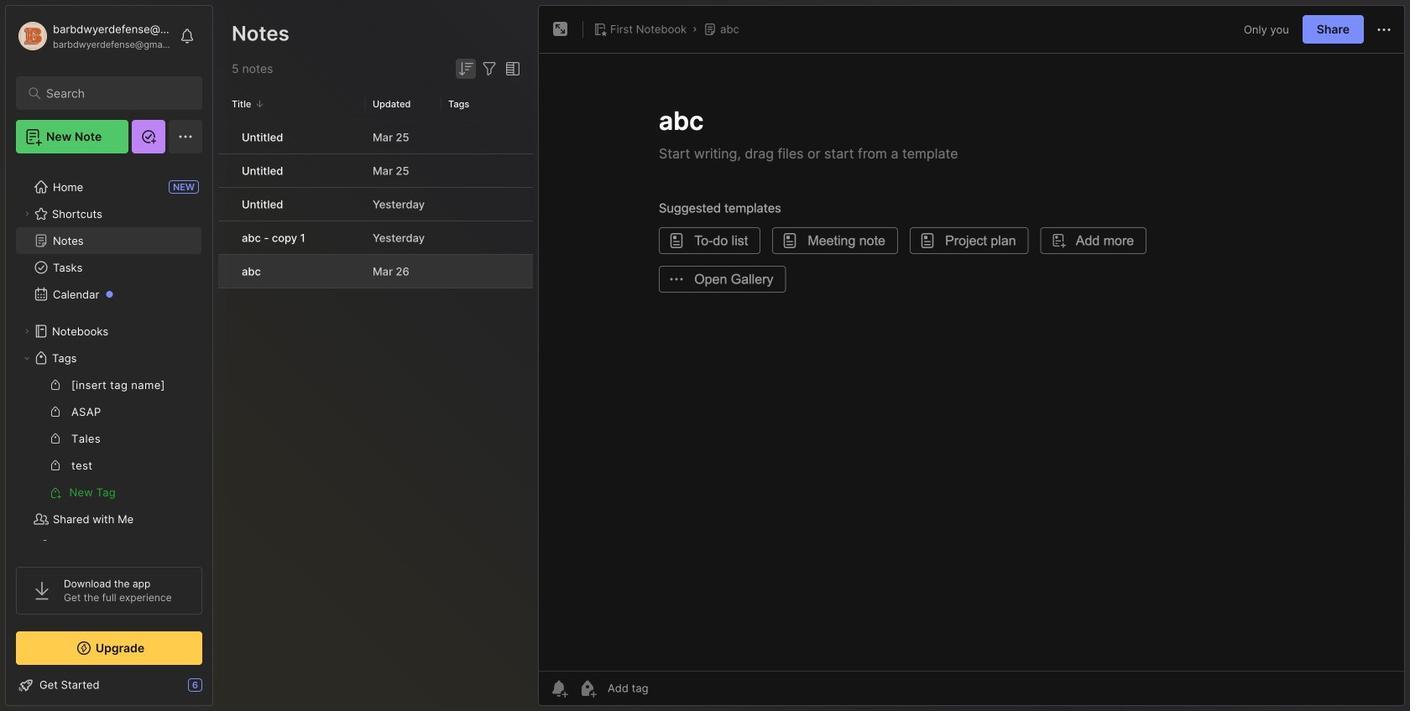 Task type: vqa. For each thing, say whether or not it's contained in the screenshot.
search box inside the main element
no



Task type: locate. For each thing, give the bounding box(es) containing it.
click to collapse image
[[212, 681, 225, 701]]

1 cell from the top
[[218, 121, 232, 154]]

more actions image
[[1374, 20, 1394, 40]]

expand tags image
[[22, 353, 32, 363]]

4 cell from the top
[[218, 222, 232, 254]]

group
[[16, 372, 201, 506]]

cell
[[218, 121, 232, 154], [218, 154, 232, 187], [218, 188, 232, 221], [218, 222, 232, 254], [218, 255, 232, 288]]

5 cell from the top
[[218, 255, 232, 288]]

note window element
[[538, 5, 1405, 711]]

None search field
[[46, 83, 180, 103]]

tree
[[6, 164, 212, 597]]

2 cell from the top
[[218, 154, 232, 187]]

Add filters field
[[479, 59, 499, 79]]

add filters image
[[479, 59, 499, 79]]

add tag image
[[577, 679, 598, 699]]

3 cell from the top
[[218, 188, 232, 221]]

group inside tree
[[16, 372, 201, 506]]

row group
[[218, 121, 533, 290]]

Add tag field
[[606, 682, 732, 696]]

Sort options field
[[456, 59, 476, 79]]



Task type: describe. For each thing, give the bounding box(es) containing it.
Search text field
[[46, 86, 180, 102]]

expand note image
[[551, 19, 571, 39]]

Help and Learning task checklist field
[[6, 672, 212, 699]]

add a reminder image
[[549, 679, 569, 699]]

none search field inside main 'element'
[[46, 83, 180, 103]]

Account field
[[16, 19, 171, 53]]

More actions field
[[1374, 19, 1394, 40]]

View options field
[[499, 59, 523, 79]]

expand notebooks image
[[22, 327, 32, 337]]

main element
[[0, 0, 218, 712]]

Note Editor text field
[[539, 53, 1404, 672]]

tree inside main 'element'
[[6, 164, 212, 597]]



